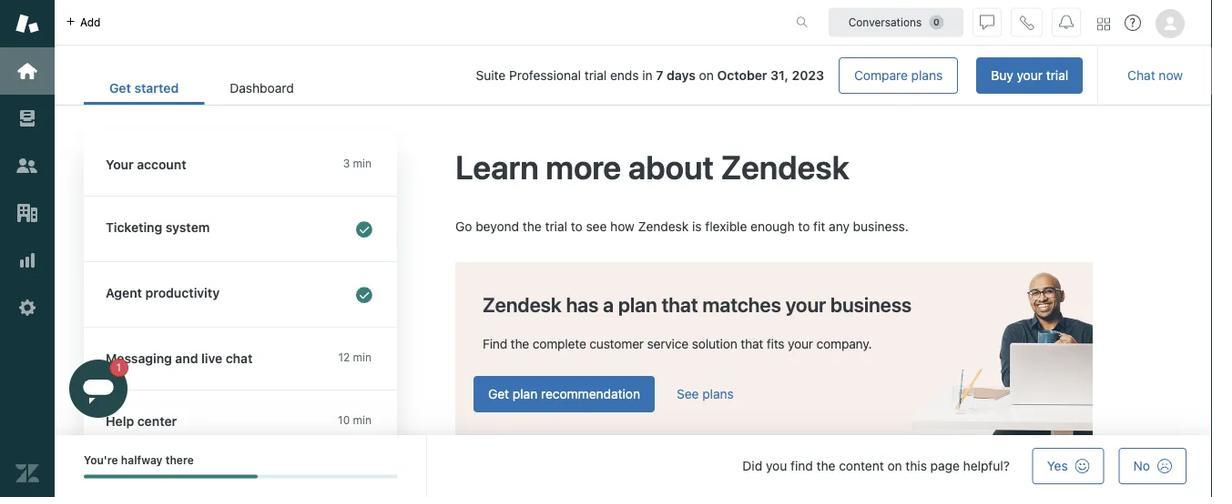 Task type: vqa. For each thing, say whether or not it's contained in the screenshot.
the Conversations
yes



Task type: locate. For each thing, give the bounding box(es) containing it.
this
[[906, 459, 927, 474]]

plans
[[912, 68, 943, 83], [703, 387, 734, 402]]

1 horizontal spatial plans
[[912, 68, 943, 83]]

get
[[109, 81, 131, 96], [488, 387, 509, 402]]

1 horizontal spatial that
[[741, 337, 764, 352]]

yes button
[[1033, 448, 1105, 485]]

31,
[[771, 68, 789, 83]]

plan right a
[[619, 292, 658, 316]]

1 vertical spatial min
[[353, 351, 372, 364]]

min
[[353, 157, 372, 170], [353, 351, 372, 364], [353, 414, 372, 427]]

go beyond the trial to see how zendesk is flexible enough to fit any business.
[[456, 218, 909, 233]]

0 vertical spatial the
[[523, 218, 542, 233]]

min for your account
[[353, 157, 372, 170]]

min inside your account heading
[[353, 157, 372, 170]]

min right 3
[[353, 157, 372, 170]]

find
[[791, 459, 813, 474]]

find
[[483, 337, 508, 352]]

12 min
[[338, 351, 372, 364]]

12
[[338, 351, 350, 364]]

service
[[647, 337, 689, 352]]

recommendation
[[541, 387, 641, 402]]

that up find the complete customer service solution that fits your company.
[[662, 292, 699, 316]]

company.
[[817, 337, 872, 352]]

October 31, 2023 text field
[[718, 68, 825, 83]]

your
[[1017, 68, 1043, 83], [786, 292, 827, 316], [788, 337, 814, 352]]

now
[[1159, 68, 1184, 83]]

suite
[[476, 68, 506, 83]]

2 min from the top
[[353, 351, 372, 364]]

0 vertical spatial get
[[109, 81, 131, 96]]

1 horizontal spatial to
[[799, 218, 810, 233]]

0 vertical spatial min
[[353, 157, 372, 170]]

learn more about zendesk
[[456, 147, 850, 186]]

tab list
[[84, 71, 320, 105]]

trial
[[1047, 68, 1069, 83], [585, 68, 607, 83], [545, 218, 568, 233]]

0 vertical spatial plan
[[619, 292, 658, 316]]

0 vertical spatial plans
[[912, 68, 943, 83]]

the right find
[[817, 459, 836, 474]]

0 horizontal spatial to
[[571, 218, 583, 233]]

trial left ends on the top of the page
[[585, 68, 607, 83]]

on inside section
[[699, 68, 714, 83]]

agent productivity
[[106, 286, 220, 301]]

started
[[134, 81, 179, 96]]

has
[[566, 292, 599, 316]]

zendesk up the 'find'
[[483, 292, 562, 316]]

on left this
[[888, 459, 903, 474]]

agent productivity button
[[84, 262, 394, 327]]

plan down complete
[[513, 387, 538, 402]]

agent
[[106, 286, 142, 301]]

1 vertical spatial plan
[[513, 387, 538, 402]]

your up company.
[[786, 292, 827, 316]]

min right '10' on the left
[[353, 414, 372, 427]]

organizations image
[[15, 201, 39, 225]]

plans for see plans
[[703, 387, 734, 402]]

1 horizontal spatial plan
[[619, 292, 658, 316]]

get help image
[[1125, 15, 1142, 31]]

the right beyond at the top left of page
[[523, 218, 542, 233]]

trial left see
[[545, 218, 568, 233]]

your inside "button"
[[1017, 68, 1043, 83]]

1 horizontal spatial trial
[[585, 68, 607, 83]]

0 horizontal spatial plans
[[703, 387, 734, 402]]

1 horizontal spatial zendesk
[[638, 218, 689, 233]]

1 min from the top
[[353, 157, 372, 170]]

3 min from the top
[[353, 414, 372, 427]]

in
[[643, 68, 653, 83]]

0 horizontal spatial on
[[699, 68, 714, 83]]

trial down notifications icon on the right top of the page
[[1047, 68, 1069, 83]]

beyond
[[476, 218, 520, 233]]

0 horizontal spatial get
[[109, 81, 131, 96]]

plans for compare plans
[[912, 68, 943, 83]]

customers image
[[15, 154, 39, 178]]

0 horizontal spatial that
[[662, 292, 699, 316]]

1 vertical spatial plans
[[703, 387, 734, 402]]

to left see
[[571, 218, 583, 233]]

get inside button
[[488, 387, 509, 402]]

your right buy
[[1017, 68, 1043, 83]]

1 vertical spatial your
[[786, 292, 827, 316]]

0 vertical spatial zendesk
[[721, 147, 850, 186]]

about
[[629, 147, 714, 186]]

plans right compare
[[912, 68, 943, 83]]

the
[[523, 218, 542, 233], [511, 337, 529, 352], [817, 459, 836, 474]]

help
[[106, 414, 134, 429]]

plan
[[619, 292, 658, 316], [513, 387, 538, 402]]

more
[[546, 147, 622, 186]]

2 to from the left
[[799, 218, 810, 233]]

chat now button
[[1114, 57, 1198, 94]]

the right the 'find'
[[511, 337, 529, 352]]

dashboard tab
[[204, 71, 320, 105]]

1 vertical spatial the
[[511, 337, 529, 352]]

that
[[662, 292, 699, 316], [741, 337, 764, 352]]

see
[[677, 387, 699, 402]]

plans right the "see"
[[703, 387, 734, 402]]

0 horizontal spatial zendesk
[[483, 292, 562, 316]]

days
[[667, 68, 696, 83]]

zendesk left is
[[638, 218, 689, 233]]

min right 12
[[353, 351, 372, 364]]

learn
[[456, 147, 539, 186]]

fit
[[814, 218, 826, 233]]

help center
[[106, 414, 177, 429]]

how
[[611, 218, 635, 233]]

plans inside see plans button
[[703, 387, 734, 402]]

tab list containing get started
[[84, 71, 320, 105]]

2 vertical spatial min
[[353, 414, 372, 427]]

get down the 'find'
[[488, 387, 509, 402]]

0 vertical spatial your
[[1017, 68, 1043, 83]]

min for messaging and live chat
[[353, 351, 372, 364]]

business.
[[853, 218, 909, 233]]

2 horizontal spatial zendesk
[[721, 147, 850, 186]]

your right 'fits'
[[788, 337, 814, 352]]

trial for your
[[1047, 68, 1069, 83]]

reporting image
[[15, 249, 39, 272]]

content-title region
[[456, 146, 1093, 188]]

there
[[166, 454, 194, 467]]

1 horizontal spatial get
[[488, 387, 509, 402]]

2 vertical spatial your
[[788, 337, 814, 352]]

that left 'fits'
[[741, 337, 764, 352]]

0 horizontal spatial trial
[[545, 218, 568, 233]]

1 vertical spatial get
[[488, 387, 509, 402]]

messaging and live chat
[[106, 351, 253, 366]]

get started image
[[15, 59, 39, 83]]

plans inside compare plans button
[[912, 68, 943, 83]]

get plan recommendation button
[[474, 376, 655, 413]]

messaging
[[106, 351, 172, 366]]

on right days
[[699, 68, 714, 83]]

zendesk up enough
[[721, 147, 850, 186]]

footer
[[55, 436, 1213, 498]]

chat now
[[1128, 68, 1184, 83]]

1 vertical spatial zendesk
[[638, 218, 689, 233]]

and
[[175, 351, 198, 366]]

1 horizontal spatial on
[[888, 459, 903, 474]]

did
[[743, 459, 763, 474]]

0 horizontal spatial plan
[[513, 387, 538, 402]]

section
[[334, 57, 1084, 94]]

productivity
[[145, 286, 220, 301]]

zendesk support image
[[15, 12, 39, 36]]

no
[[1134, 459, 1151, 474]]

2 horizontal spatial trial
[[1047, 68, 1069, 83]]

fits
[[767, 337, 785, 352]]

get left started
[[109, 81, 131, 96]]

conversations
[[849, 16, 922, 29]]

buy your trial
[[992, 68, 1069, 83]]

did you find the content on this page helpful?
[[743, 459, 1010, 474]]

plan inside button
[[513, 387, 538, 402]]

your
[[106, 157, 134, 172]]

is
[[693, 218, 702, 233]]

to left fit
[[799, 218, 810, 233]]

get inside tab list
[[109, 81, 131, 96]]

trial inside "button"
[[1047, 68, 1069, 83]]

section containing compare plans
[[334, 57, 1084, 94]]

7
[[656, 68, 664, 83]]

on
[[699, 68, 714, 83], [888, 459, 903, 474]]

0 vertical spatial on
[[699, 68, 714, 83]]



Task type: describe. For each thing, give the bounding box(es) containing it.
0 vertical spatial that
[[662, 292, 699, 316]]

yes
[[1048, 459, 1068, 474]]

see
[[586, 218, 607, 233]]

october
[[718, 68, 768, 83]]

complete
[[533, 337, 587, 352]]

business
[[831, 292, 912, 316]]

helpful?
[[964, 459, 1010, 474]]

compare
[[855, 68, 908, 83]]

1 to from the left
[[571, 218, 583, 233]]

suite professional trial ends in 7 days on october 31, 2023
[[476, 68, 825, 83]]

ticketing system button
[[84, 197, 394, 262]]

see plans button
[[677, 386, 734, 403]]

add button
[[55, 0, 112, 45]]

10 min
[[338, 414, 372, 427]]

buy your trial button
[[977, 57, 1084, 94]]

see plans
[[677, 387, 734, 402]]

no button
[[1120, 448, 1187, 485]]

zendesk image
[[15, 462, 39, 486]]

you
[[766, 459, 788, 474]]

solution
[[692, 337, 738, 352]]

ticketing system
[[106, 220, 210, 235]]

main element
[[0, 0, 55, 498]]

get for get plan recommendation
[[488, 387, 509, 402]]

find the complete customer service solution that fits your company.
[[483, 337, 872, 352]]

progress bar image
[[84, 475, 258, 479]]

zendesk products image
[[1098, 18, 1111, 31]]

your account
[[106, 157, 186, 172]]

admin image
[[15, 296, 39, 320]]

system
[[166, 220, 210, 235]]

progress-bar progress bar
[[84, 475, 397, 479]]

2 vertical spatial the
[[817, 459, 836, 474]]

3 min
[[343, 157, 372, 170]]

professional
[[509, 68, 581, 83]]

enough
[[751, 218, 795, 233]]

live
[[201, 351, 222, 366]]

page
[[931, 459, 960, 474]]

conversations button
[[829, 8, 964, 37]]

flexible
[[706, 218, 748, 233]]

zendesk has a plan that matches your business
[[483, 292, 912, 316]]

your account heading
[[84, 134, 397, 197]]

get started
[[109, 81, 179, 96]]

get for get started
[[109, 81, 131, 96]]

button displays agent's chat status as invisible. image
[[980, 15, 995, 30]]

add
[[80, 16, 101, 29]]

you're halfway there
[[84, 454, 194, 467]]

go
[[456, 218, 472, 233]]

zendesk inside content-title region
[[721, 147, 850, 186]]

ends
[[610, 68, 639, 83]]

1 vertical spatial that
[[741, 337, 764, 352]]

1 vertical spatial on
[[888, 459, 903, 474]]

min for help center
[[353, 414, 372, 427]]

2 vertical spatial zendesk
[[483, 292, 562, 316]]

text image
[[911, 272, 1093, 442]]

halfway
[[121, 454, 163, 467]]

get plan recommendation
[[488, 387, 641, 402]]

footer containing did you find the content on this page helpful?
[[55, 436, 1213, 498]]

chat
[[226, 351, 253, 366]]

you're
[[84, 454, 118, 467]]

notifications image
[[1060, 15, 1074, 30]]

buy
[[992, 68, 1014, 83]]

center
[[137, 414, 177, 429]]

2023
[[792, 68, 825, 83]]

compare plans button
[[839, 57, 959, 94]]

ticketing
[[106, 220, 162, 235]]

a
[[603, 292, 614, 316]]

3
[[343, 157, 350, 170]]

10
[[338, 414, 350, 427]]

views image
[[15, 107, 39, 130]]

compare plans
[[855, 68, 943, 83]]

chat
[[1128, 68, 1156, 83]]

trial for professional
[[585, 68, 607, 83]]

account
[[137, 157, 186, 172]]

matches
[[703, 292, 782, 316]]

dashboard
[[230, 81, 294, 96]]

any
[[829, 218, 850, 233]]

content
[[839, 459, 884, 474]]

customer
[[590, 337, 644, 352]]



